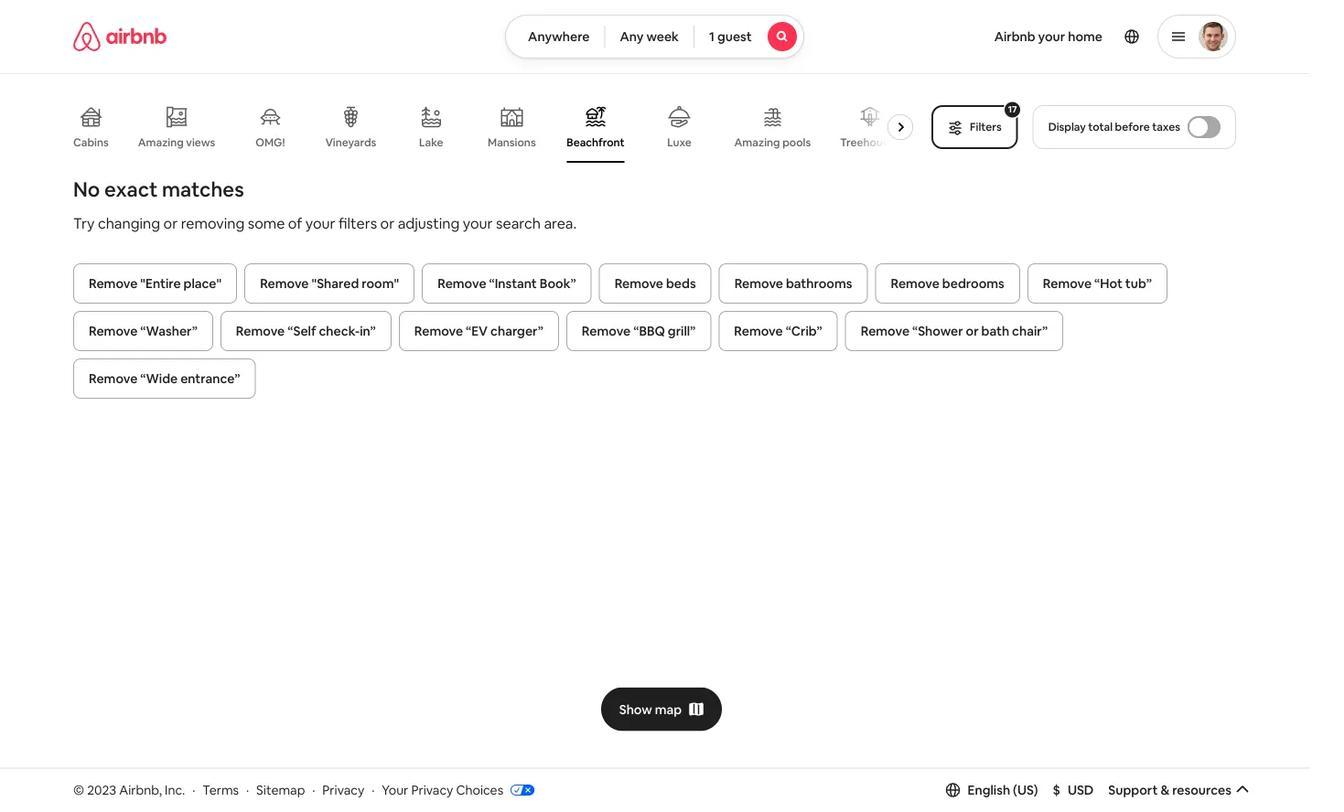 Task type: vqa. For each thing, say whether or not it's contained in the screenshot.
Calendar application
no



Task type: locate. For each thing, give the bounding box(es) containing it.
remove bathrooms
[[735, 275, 852, 292]]

english (us)
[[968, 782, 1038, 799]]

remove bathrooms link
[[719, 264, 868, 304]]

· right inc.
[[192, 782, 195, 799]]

remove beds
[[615, 275, 696, 292]]

remove left "self
[[236, 323, 285, 340]]

remove "shared room"
[[260, 275, 399, 292]]

remove "self check-in"
[[236, 323, 376, 340]]

1 · from the left
[[192, 782, 195, 799]]

of
[[288, 214, 302, 232]]

remove for remove "crib"
[[734, 323, 783, 340]]

or down no exact matches
[[163, 214, 178, 232]]

any
[[620, 28, 644, 45]]

remove "wide entrance" link
[[73, 359, 256, 399]]

amazing pools
[[734, 135, 811, 150]]

airbnb,
[[119, 782, 162, 799]]

airbnb your home
[[994, 28, 1103, 45]]

2 horizontal spatial your
[[1038, 28, 1066, 45]]

matches
[[162, 176, 244, 202]]

amazing left pools
[[734, 135, 780, 150]]

remove up "ev
[[438, 275, 486, 292]]

remove
[[89, 275, 138, 292], [260, 275, 309, 292], [438, 275, 486, 292], [615, 275, 663, 292], [735, 275, 783, 292], [891, 275, 940, 292], [1043, 275, 1092, 292], [89, 323, 138, 340], [236, 323, 285, 340], [414, 323, 463, 340], [582, 323, 631, 340], [734, 323, 783, 340], [861, 323, 910, 340], [89, 371, 138, 387]]

remove "instant book"
[[438, 275, 576, 292]]

support & resources button
[[1109, 782, 1250, 799]]

grill"
[[668, 323, 696, 340]]

support
[[1109, 782, 1158, 799]]

· left your
[[372, 782, 375, 799]]

2 privacy from the left
[[411, 782, 453, 799]]

remove left "ev
[[414, 323, 463, 340]]

2023
[[87, 782, 116, 799]]

terms · sitemap · privacy
[[203, 782, 364, 799]]

· right terms link
[[246, 782, 249, 799]]

english (us) button
[[946, 782, 1038, 799]]

remove "wide entrance"
[[89, 371, 240, 387]]

remove for remove beds
[[615, 275, 663, 292]]

remove up the remove "crib"
[[735, 275, 783, 292]]

omg!
[[256, 135, 285, 150]]

display total before taxes
[[1048, 120, 1181, 134]]

"instant
[[489, 275, 537, 292]]

support & resources
[[1109, 782, 1232, 799]]

your privacy choices
[[382, 782, 503, 799]]

remove "crib" link
[[719, 311, 838, 351]]

charger"
[[491, 323, 543, 340]]

some
[[248, 214, 285, 232]]

remove for remove "bbq grill"
[[582, 323, 631, 340]]

remove left the "crib" at the top
[[734, 323, 783, 340]]

or right filters
[[380, 214, 395, 232]]

remove left "wide
[[89, 371, 138, 387]]

$
[[1053, 782, 1061, 799]]

amazing views
[[138, 135, 215, 149]]

remove left "hot
[[1043, 275, 1092, 292]]

vineyards
[[325, 135, 376, 150]]

airbnb
[[994, 28, 1036, 45]]

(us)
[[1013, 782, 1038, 799]]

remove up "self
[[260, 275, 309, 292]]

remove "shared room" link
[[244, 264, 415, 304]]

check-
[[319, 323, 360, 340]]

luxe
[[667, 135, 692, 150]]

group containing amazing views
[[73, 92, 921, 163]]

guest
[[717, 28, 752, 45]]

0 horizontal spatial privacy
[[322, 782, 364, 799]]

before
[[1115, 120, 1150, 134]]

remove inside "link"
[[89, 275, 138, 292]]

remove left "bbq
[[582, 323, 631, 340]]

remove up "shower
[[891, 275, 940, 292]]

or
[[163, 214, 178, 232], [380, 214, 395, 232], [966, 323, 979, 340]]

remove "shower or bath chair"
[[861, 323, 1048, 340]]

show map button
[[601, 688, 722, 732]]

"ev
[[466, 323, 488, 340]]

privacy right your
[[411, 782, 453, 799]]

room"
[[362, 275, 399, 292]]

privacy left your
[[322, 782, 364, 799]]

your left search
[[463, 214, 493, 232]]

remove left "washer"
[[89, 323, 138, 340]]

"shared
[[312, 275, 359, 292]]

your right of
[[305, 214, 336, 232]]

1 horizontal spatial amazing
[[734, 135, 780, 150]]

entrance"
[[180, 371, 240, 387]]

inc.
[[165, 782, 185, 799]]

remove "self check-in" link
[[220, 311, 392, 351]]

group
[[73, 92, 921, 163]]

amazing for amazing views
[[138, 135, 184, 149]]

remove left "entire
[[89, 275, 138, 292]]

&
[[1161, 782, 1170, 799]]

or for try
[[163, 214, 178, 232]]

chair"
[[1012, 323, 1048, 340]]

your left home
[[1038, 28, 1066, 45]]

remove "ev charger" link
[[399, 311, 559, 351]]

"wide
[[140, 371, 178, 387]]

© 2023 airbnb, inc. ·
[[73, 782, 195, 799]]

book"
[[540, 275, 576, 292]]

filters
[[339, 214, 377, 232]]

None search field
[[505, 15, 804, 59]]

1 horizontal spatial privacy
[[411, 782, 453, 799]]

or left bath
[[966, 323, 979, 340]]

area.
[[544, 214, 577, 232]]

remove for remove "washer"
[[89, 323, 138, 340]]

home
[[1068, 28, 1103, 45]]

0 horizontal spatial your
[[305, 214, 336, 232]]

remove left "shower
[[861, 323, 910, 340]]

remove "ev charger"
[[414, 323, 543, 340]]

0 horizontal spatial amazing
[[138, 135, 184, 149]]

remove left beds
[[615, 275, 663, 292]]

$ usd
[[1053, 782, 1094, 799]]

tub"
[[1126, 275, 1152, 292]]

exact
[[104, 176, 158, 202]]

"shower
[[912, 323, 963, 340]]

sitemap
[[256, 782, 305, 799]]

taxes
[[1152, 120, 1181, 134]]

any week button
[[604, 15, 695, 59]]

map
[[655, 702, 682, 718]]

search
[[496, 214, 541, 232]]

0 horizontal spatial or
[[163, 214, 178, 232]]

· left "privacy" link
[[312, 782, 315, 799]]

2 horizontal spatial or
[[966, 323, 979, 340]]

in"
[[360, 323, 376, 340]]

beachfront
[[567, 135, 625, 150]]

amazing left views
[[138, 135, 184, 149]]



Task type: describe. For each thing, give the bounding box(es) containing it.
remove "shower or bath chair" link
[[845, 311, 1064, 351]]

remove for remove "wide entrance"
[[89, 371, 138, 387]]

adjusting
[[398, 214, 460, 232]]

remove "hot tub"
[[1043, 275, 1152, 292]]

1 guest button
[[694, 15, 804, 59]]

remove "entire place"
[[89, 275, 222, 292]]

usd
[[1068, 782, 1094, 799]]

"washer"
[[140, 323, 198, 340]]

bath
[[982, 323, 1010, 340]]

1 horizontal spatial your
[[463, 214, 493, 232]]

sitemap link
[[256, 782, 305, 799]]

remove "crib"
[[734, 323, 822, 340]]

mansions
[[488, 135, 536, 150]]

show map
[[619, 702, 682, 718]]

remove for remove "instant book"
[[438, 275, 486, 292]]

amazing for amazing pools
[[734, 135, 780, 150]]

your inside profile element
[[1038, 28, 1066, 45]]

pools
[[783, 135, 811, 150]]

display
[[1048, 120, 1086, 134]]

4 · from the left
[[372, 782, 375, 799]]

resources
[[1172, 782, 1232, 799]]

remove "instant book" link
[[422, 264, 592, 304]]

"bbq
[[633, 323, 665, 340]]

remove for remove "entire place"
[[89, 275, 138, 292]]

or for remove
[[966, 323, 979, 340]]

"hot
[[1095, 275, 1123, 292]]

remove bedrooms link
[[875, 264, 1020, 304]]

display total before taxes button
[[1033, 105, 1236, 149]]

"crib"
[[786, 323, 822, 340]]

treehouses
[[840, 135, 900, 150]]

any week
[[620, 28, 679, 45]]

1 horizontal spatial or
[[380, 214, 395, 232]]

remove for remove bathrooms
[[735, 275, 783, 292]]

beds
[[666, 275, 696, 292]]

©
[[73, 782, 84, 799]]

profile element
[[826, 0, 1236, 73]]

1 guest
[[709, 28, 752, 45]]

none search field containing anywhere
[[505, 15, 804, 59]]

show
[[619, 702, 652, 718]]

"self
[[288, 323, 316, 340]]

english
[[968, 782, 1010, 799]]

remove beds link
[[599, 264, 712, 304]]

remove for remove "shower or bath chair"
[[861, 323, 910, 340]]

views
[[186, 135, 215, 149]]

changing
[[98, 214, 160, 232]]

try changing or removing some of your filters or adjusting your search area.
[[73, 214, 577, 232]]

removing
[[181, 214, 245, 232]]

anywhere
[[528, 28, 590, 45]]

remove "entire place" link
[[73, 264, 237, 304]]

remove bedrooms
[[891, 275, 1005, 292]]

remove "washer"
[[89, 323, 198, 340]]

your
[[382, 782, 408, 799]]

filters button
[[932, 105, 1018, 149]]

place"
[[184, 275, 222, 292]]

bathrooms
[[786, 275, 852, 292]]

terms link
[[203, 782, 239, 799]]

week
[[646, 28, 679, 45]]

lake
[[419, 135, 443, 150]]

privacy link
[[322, 782, 364, 799]]

3 · from the left
[[312, 782, 315, 799]]

remove "washer" link
[[73, 311, 213, 351]]

remove "hot tub" link
[[1028, 264, 1168, 304]]

no exact matches
[[73, 176, 244, 202]]

2 · from the left
[[246, 782, 249, 799]]

remove for remove "shared room"
[[260, 275, 309, 292]]

anywhere button
[[505, 15, 605, 59]]

filters
[[970, 120, 1002, 134]]

1
[[709, 28, 715, 45]]

cabins
[[73, 135, 109, 150]]

1 privacy from the left
[[322, 782, 364, 799]]

airbnb your home link
[[983, 17, 1114, 56]]

"entire
[[140, 275, 181, 292]]

remove for remove bedrooms
[[891, 275, 940, 292]]

remove for remove "hot tub"
[[1043, 275, 1092, 292]]

bedrooms
[[942, 275, 1005, 292]]

try
[[73, 214, 95, 232]]

remove for remove "self check-in"
[[236, 323, 285, 340]]

remove for remove "ev charger"
[[414, 323, 463, 340]]



